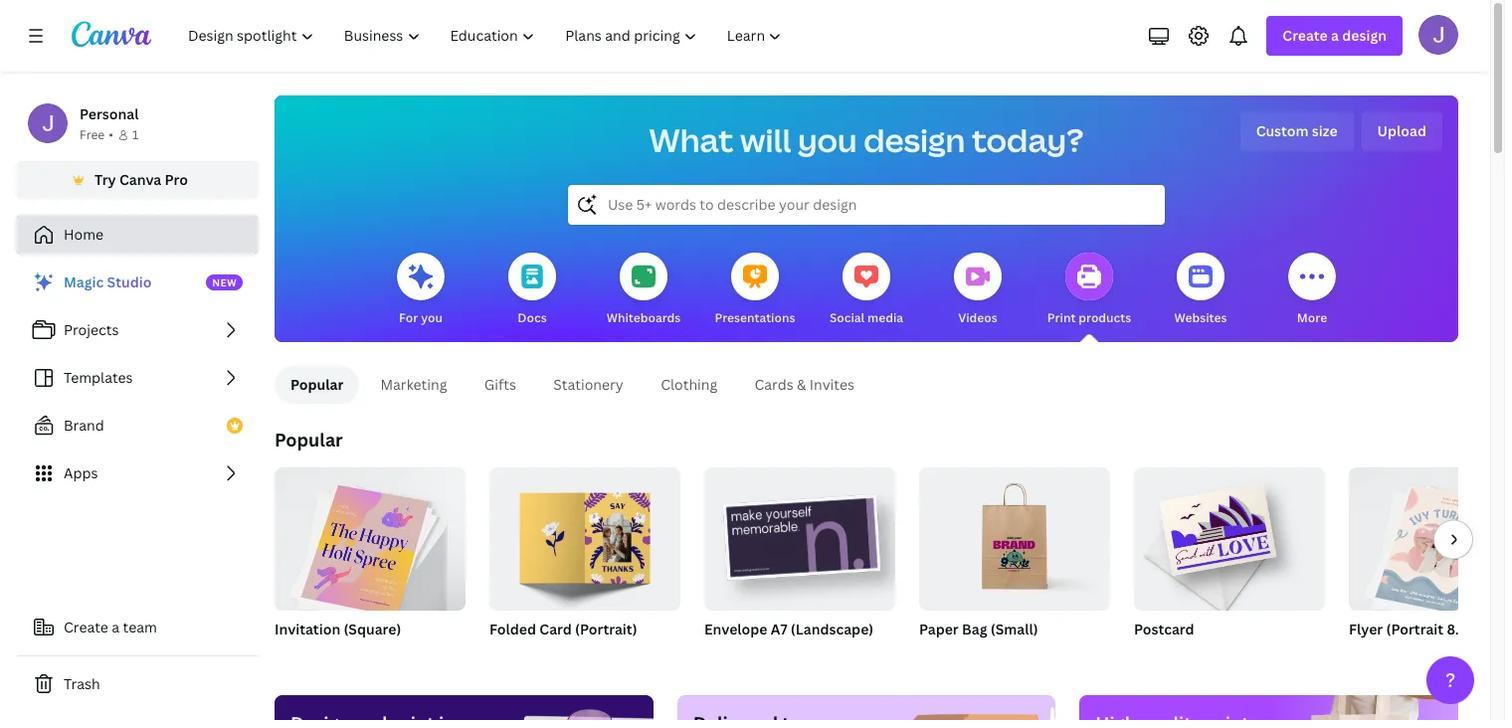 Task type: vqa. For each thing, say whether or not it's contained in the screenshot.
Bob Builder IMAGE
no



Task type: locate. For each thing, give the bounding box(es) containing it.
design left jacob simon image
[[1343, 26, 1387, 45]]

0 vertical spatial create
[[1283, 26, 1328, 45]]

create inside create a team button
[[64, 618, 108, 637]]

card
[[540, 620, 572, 639]]

&
[[797, 375, 806, 394]]

0 vertical spatial design
[[1343, 26, 1387, 45]]

free •
[[80, 126, 113, 143]]

flyer (portrait 8.5 × 11 in) group
[[1349, 468, 1506, 665]]

design up search search box
[[864, 118, 966, 161]]

group for (square)
[[275, 460, 466, 617]]

•
[[109, 126, 113, 143]]

products
[[1079, 310, 1132, 326]]

you right "for"
[[421, 310, 443, 326]]

popular inside button
[[291, 375, 344, 394]]

marketing
[[381, 375, 447, 394]]

jacob simon image
[[1419, 15, 1459, 55]]

group
[[275, 460, 466, 617], [490, 460, 681, 611], [705, 460, 896, 611], [920, 460, 1111, 611], [1135, 460, 1326, 611], [1349, 468, 1506, 617]]

templates
[[64, 368, 133, 387]]

popular
[[291, 375, 344, 394], [275, 428, 343, 452]]

a
[[1332, 26, 1339, 45], [112, 618, 120, 637]]

a for team
[[112, 618, 120, 637]]

more
[[1298, 310, 1328, 326]]

envelope a7 (landscape) group
[[705, 460, 896, 665]]

1 horizontal spatial create
[[1283, 26, 1328, 45]]

flyer (portrait 8.5 × 11 in
[[1349, 620, 1506, 639]]

a inside button
[[112, 618, 120, 637]]

postcard
[[1135, 620, 1195, 639]]

you
[[798, 118, 857, 161], [421, 310, 443, 326]]

popular left the marketing at the left bottom
[[291, 375, 344, 394]]

(square)
[[344, 620, 401, 639]]

postcard group
[[1135, 460, 1326, 665]]

(portrait
[[1387, 620, 1444, 639]]

presentations
[[715, 310, 796, 326]]

1 vertical spatial create
[[64, 618, 108, 637]]

projects link
[[16, 310, 259, 350]]

0 horizontal spatial create
[[64, 618, 108, 637]]

0 vertical spatial you
[[798, 118, 857, 161]]

list
[[16, 263, 259, 494]]

1 vertical spatial a
[[112, 618, 120, 637]]

create left team
[[64, 618, 108, 637]]

social
[[830, 310, 865, 326]]

1 vertical spatial you
[[421, 310, 443, 326]]

create for create a team
[[64, 618, 108, 637]]

studio
[[107, 273, 152, 292]]

websites button
[[1175, 239, 1228, 342]]

you right will
[[798, 118, 857, 161]]

create a design button
[[1267, 16, 1403, 56]]

a left team
[[112, 618, 120, 637]]

videos button
[[954, 239, 1002, 342]]

design inside dropdown button
[[1343, 26, 1387, 45]]

pro
[[165, 170, 188, 189]]

(portrait)
[[575, 620, 637, 639]]

print products button
[[1048, 239, 1132, 342]]

whiteboards button
[[607, 239, 681, 342]]

list containing magic studio
[[16, 263, 259, 494]]

design
[[1343, 26, 1387, 45], [864, 118, 966, 161]]

invites
[[810, 375, 855, 394]]

create a team
[[64, 618, 157, 637]]

cards
[[755, 375, 794, 394]]

invitation (square) group
[[275, 460, 466, 665]]

1 horizontal spatial design
[[1343, 26, 1387, 45]]

create
[[1283, 26, 1328, 45], [64, 618, 108, 637]]

a up size
[[1332, 26, 1339, 45]]

group for card
[[490, 460, 681, 611]]

None search field
[[568, 185, 1165, 225]]

popular down popular button
[[275, 428, 343, 452]]

0 horizontal spatial a
[[112, 618, 120, 637]]

create inside create a design dropdown button
[[1283, 26, 1328, 45]]

11
[[1482, 620, 1496, 639]]

marketing button
[[364, 366, 464, 404]]

create up custom size
[[1283, 26, 1328, 45]]

0 horizontal spatial you
[[421, 310, 443, 326]]

for
[[399, 310, 418, 326]]

1 horizontal spatial a
[[1332, 26, 1339, 45]]

0 vertical spatial popular
[[291, 375, 344, 394]]

whiteboards
[[607, 310, 681, 326]]

(landscape)
[[791, 620, 874, 639]]

stationery button
[[537, 366, 640, 404]]

free
[[80, 126, 105, 143]]

cards & invites button
[[738, 366, 871, 404]]

you inside "button"
[[421, 310, 443, 326]]

paper bag (small)
[[920, 620, 1039, 639]]

print
[[1048, 310, 1076, 326]]

new
[[212, 276, 237, 290]]

in
[[1500, 620, 1506, 639]]

Search search field
[[608, 186, 1126, 224]]

custom
[[1257, 121, 1309, 140]]

0 vertical spatial a
[[1332, 26, 1339, 45]]

a inside dropdown button
[[1332, 26, 1339, 45]]

envelope a7 (landscape)
[[705, 620, 874, 639]]

for you
[[399, 310, 443, 326]]

for you button
[[397, 239, 445, 342]]

videos
[[959, 310, 998, 326]]

popular button
[[275, 366, 360, 404]]

today?
[[972, 118, 1084, 161]]

home link
[[16, 215, 259, 255]]

0 horizontal spatial design
[[864, 118, 966, 161]]



Task type: describe. For each thing, give the bounding box(es) containing it.
1 horizontal spatial you
[[798, 118, 857, 161]]

a for design
[[1332, 26, 1339, 45]]

top level navigation element
[[175, 16, 800, 56]]

custom size
[[1257, 121, 1338, 140]]

envelope
[[705, 620, 768, 639]]

websites
[[1175, 310, 1228, 326]]

upload button
[[1362, 111, 1443, 151]]

group for bag
[[920, 460, 1111, 611]]

gifts button
[[468, 366, 533, 404]]

gifts
[[484, 375, 517, 394]]

create a team button
[[16, 608, 259, 648]]

trash
[[64, 675, 100, 694]]

folded card (portrait) group
[[490, 460, 681, 665]]

magic studio
[[64, 273, 152, 292]]

invitation (square)
[[275, 620, 401, 639]]

clothing
[[661, 375, 718, 394]]

more button
[[1289, 239, 1337, 342]]

social media
[[830, 310, 904, 326]]

try
[[95, 170, 116, 189]]

apps
[[64, 464, 98, 483]]

print products
[[1048, 310, 1132, 326]]

×
[[1471, 620, 1478, 639]]

try canva pro
[[95, 170, 188, 189]]

trash link
[[16, 665, 259, 705]]

flyer
[[1349, 620, 1384, 639]]

apps link
[[16, 454, 259, 494]]

magic
[[64, 273, 104, 292]]

custom size button
[[1241, 111, 1354, 151]]

create for create a design
[[1283, 26, 1328, 45]]

upload
[[1378, 121, 1427, 140]]

(small)
[[991, 620, 1039, 639]]

bag
[[962, 620, 988, 639]]

templates link
[[16, 358, 259, 398]]

docs button
[[509, 239, 556, 342]]

home
[[64, 225, 104, 244]]

team
[[123, 618, 157, 637]]

create a design
[[1283, 26, 1387, 45]]

try canva pro button
[[16, 161, 259, 199]]

canva
[[119, 170, 161, 189]]

size
[[1312, 121, 1338, 140]]

paper
[[920, 620, 959, 639]]

8.5
[[1447, 620, 1468, 639]]

folded card (portrait)
[[490, 620, 637, 639]]

will
[[740, 118, 792, 161]]

stationery
[[553, 375, 624, 394]]

presentations button
[[715, 239, 796, 342]]

1 vertical spatial popular
[[275, 428, 343, 452]]

brand
[[64, 416, 104, 435]]

what will you design today?
[[649, 118, 1084, 161]]

personal
[[80, 104, 139, 123]]

clothing button
[[644, 366, 734, 404]]

social media button
[[830, 239, 904, 342]]

what
[[649, 118, 734, 161]]

paper bag (small) group
[[920, 460, 1111, 665]]

media
[[868, 310, 904, 326]]

group for a7
[[705, 460, 896, 611]]

1 vertical spatial design
[[864, 118, 966, 161]]

projects
[[64, 320, 119, 339]]

docs
[[518, 310, 547, 326]]

folded
[[490, 620, 536, 639]]

cards & invites
[[755, 375, 855, 394]]

1
[[132, 126, 139, 143]]

invitation
[[275, 620, 341, 639]]

a7
[[771, 620, 788, 639]]

brand link
[[16, 406, 259, 446]]



